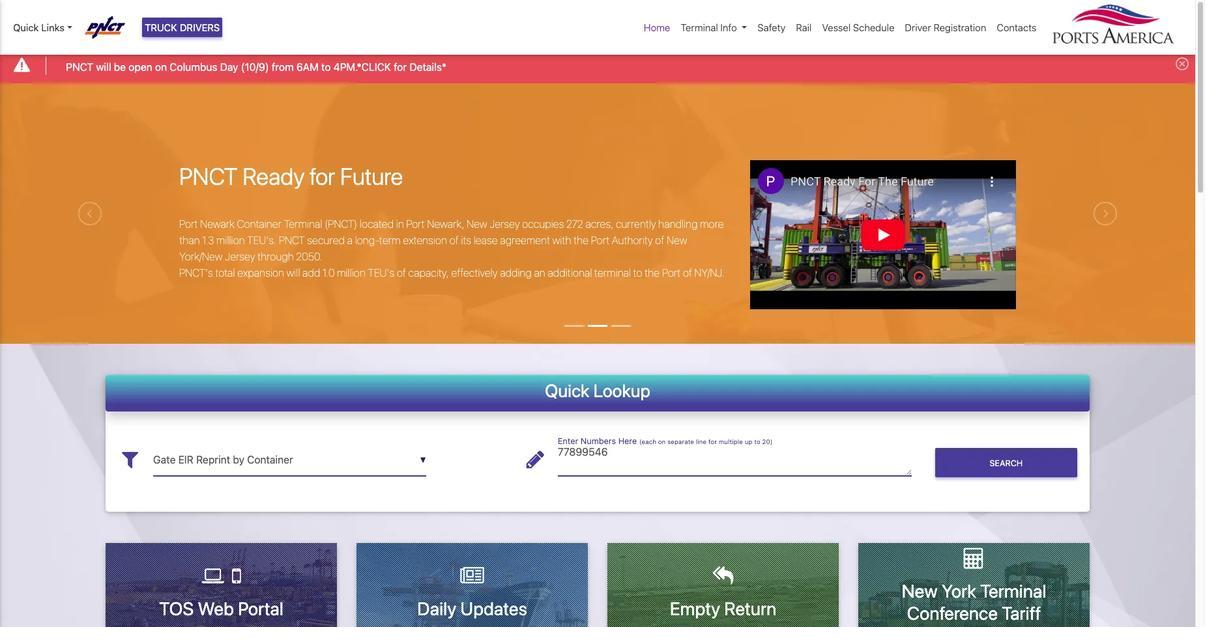 Task type: locate. For each thing, give the bounding box(es) containing it.
1 vertical spatial terminal
[[284, 219, 322, 230]]

1 vertical spatial will
[[287, 268, 300, 279]]

will left 'be'
[[96, 61, 111, 73]]

0 vertical spatial to
[[321, 61, 331, 73]]

columbus
[[170, 61, 217, 73]]

terminal inside the new york terminal conference tariff
[[980, 581, 1047, 603]]

truck drivers
[[145, 21, 220, 33]]

pnct inside alert
[[66, 61, 93, 73]]

contacts
[[997, 21, 1037, 33]]

jersey up total
[[225, 251, 255, 263]]

terminal up tariff
[[980, 581, 1047, 603]]

york/new
[[179, 251, 223, 263]]

tos
[[159, 598, 194, 620]]

vessel schedule link
[[817, 15, 900, 40]]

0 horizontal spatial to
[[321, 61, 331, 73]]

on right open
[[155, 61, 167, 73]]

4pm.*click
[[334, 61, 391, 73]]

1 vertical spatial to
[[633, 268, 642, 279]]

info
[[721, 21, 737, 33]]

safety
[[758, 21, 786, 33]]

1 vertical spatial million
[[337, 268, 366, 279]]

with
[[553, 235, 571, 247]]

2 horizontal spatial for
[[709, 439, 717, 446]]

million down newark
[[216, 235, 245, 247]]

million right '1.0'
[[337, 268, 366, 279]]

the down authority
[[645, 268, 660, 279]]

0 vertical spatial quick
[[13, 21, 39, 33]]

2 horizontal spatial to
[[754, 439, 761, 446]]

will left add
[[287, 268, 300, 279]]

extension
[[403, 235, 447, 247]]

0 horizontal spatial quick
[[13, 21, 39, 33]]

2 vertical spatial to
[[754, 439, 761, 446]]

jersey up lease
[[490, 219, 520, 230]]

to right terminal
[[633, 268, 642, 279]]

numbers
[[581, 437, 616, 447]]

quick left links at top
[[13, 21, 39, 33]]

home link
[[639, 15, 676, 40]]

0 vertical spatial jersey
[[490, 219, 520, 230]]

terminal
[[681, 21, 718, 33], [284, 219, 322, 230], [980, 581, 1047, 603]]

quick
[[13, 21, 39, 33], [545, 380, 590, 401]]

1 horizontal spatial the
[[645, 268, 660, 279]]

2 horizontal spatial new
[[902, 581, 938, 603]]

on right (each
[[658, 439, 666, 446]]

2 horizontal spatial pnct
[[279, 235, 305, 247]]

located
[[360, 219, 394, 230]]

port right in
[[406, 219, 425, 230]]

million
[[216, 235, 245, 247], [337, 268, 366, 279]]

to
[[321, 61, 331, 73], [633, 268, 642, 279], [754, 439, 761, 446]]

0 vertical spatial for
[[394, 61, 407, 73]]

pnct for pnct will be open on columbus day (10/9) from 6am to 4pm.*click for details*
[[66, 61, 93, 73]]

teu's
[[368, 268, 395, 279]]

0 vertical spatial new
[[467, 219, 487, 230]]

1 horizontal spatial quick
[[545, 380, 590, 401]]

to right 6am
[[321, 61, 331, 73]]

quick up enter
[[545, 380, 590, 401]]

expansion
[[237, 268, 284, 279]]

home
[[644, 21, 670, 33]]

on
[[155, 61, 167, 73], [658, 439, 666, 446]]

2 horizontal spatial terminal
[[980, 581, 1047, 603]]

2 vertical spatial pnct
[[279, 235, 305, 247]]

1 horizontal spatial on
[[658, 439, 666, 446]]

links
[[41, 21, 64, 33]]

None text field
[[153, 445, 426, 477]]

port left ny/nj.
[[662, 268, 681, 279]]

lookup
[[594, 380, 651, 401]]

for
[[394, 61, 407, 73], [310, 162, 335, 191], [709, 439, 717, 446]]

2050.
[[296, 251, 322, 263]]

2 vertical spatial terminal
[[980, 581, 1047, 603]]

tos web portal
[[159, 598, 283, 620]]

new down handling
[[667, 235, 687, 247]]

search
[[990, 459, 1023, 469]]

1 horizontal spatial new
[[667, 235, 687, 247]]

new
[[467, 219, 487, 230], [667, 235, 687, 247], [902, 581, 938, 603]]

authority
[[612, 235, 653, 247]]

pnct up through
[[279, 235, 305, 247]]

will inside port newark container terminal (pnct) located in port newark, new jersey occupies 272 acres, currently handling more than 1.3 million teu's.                                 pnct secured a long-term extension of its lease agreement with the port authority of new york/new jersey through 2050. pnct's total expansion will add 1.0 million teu's of capacity,                                 effectively adding an additional terminal to the port of ny/nj.
[[287, 268, 300, 279]]

20)
[[762, 439, 773, 446]]

pnct left 'be'
[[66, 61, 93, 73]]

truck
[[145, 21, 177, 33]]

terminal up secured
[[284, 219, 322, 230]]

1 vertical spatial on
[[658, 439, 666, 446]]

quick links link
[[13, 20, 72, 35]]

agreement
[[500, 235, 550, 247]]

long-
[[355, 235, 379, 247]]

0 horizontal spatial will
[[96, 61, 111, 73]]

will
[[96, 61, 111, 73], [287, 268, 300, 279]]

effectively
[[451, 268, 498, 279]]

0 vertical spatial on
[[155, 61, 167, 73]]

will inside alert
[[96, 61, 111, 73]]

for right the ready
[[310, 162, 335, 191]]

jersey
[[490, 219, 520, 230], [225, 251, 255, 263]]

0 vertical spatial pnct
[[66, 61, 93, 73]]

empty
[[670, 598, 720, 620]]

port
[[179, 219, 198, 230], [406, 219, 425, 230], [591, 235, 610, 247], [662, 268, 681, 279]]

the down 272
[[574, 235, 589, 247]]

0 horizontal spatial jersey
[[225, 251, 255, 263]]

to inside alert
[[321, 61, 331, 73]]

vessel schedule
[[822, 21, 895, 33]]

pnct ready for future image
[[0, 83, 1196, 417]]

tariff
[[1002, 603, 1041, 624]]

1 horizontal spatial million
[[337, 268, 366, 279]]

currently
[[616, 219, 656, 230]]

up
[[745, 439, 753, 446]]

0 vertical spatial million
[[216, 235, 245, 247]]

2 vertical spatial for
[[709, 439, 717, 446]]

terminal left info
[[681, 21, 718, 33]]

pnct
[[66, 61, 93, 73], [179, 162, 238, 191], [279, 235, 305, 247]]

pnct up newark
[[179, 162, 238, 191]]

0 vertical spatial the
[[574, 235, 589, 247]]

1 horizontal spatial will
[[287, 268, 300, 279]]

0 horizontal spatial pnct
[[66, 61, 93, 73]]

on inside 'enter numbers here (each on separate line for multiple up to 20)'
[[658, 439, 666, 446]]

contacts link
[[992, 15, 1042, 40]]

pnct for pnct ready for future
[[179, 162, 238, 191]]

driver
[[905, 21, 931, 33]]

pnct will be open on columbus day (10/9) from 6am to 4pm.*click for details* alert
[[0, 48, 1196, 83]]

1.3
[[202, 235, 214, 247]]

to right up
[[754, 439, 761, 446]]

1 horizontal spatial to
[[633, 268, 642, 279]]

2 vertical spatial new
[[902, 581, 938, 603]]

None text field
[[558, 445, 912, 477]]

capacity,
[[408, 268, 449, 279]]

the
[[574, 235, 589, 247], [645, 268, 660, 279]]

0 horizontal spatial for
[[310, 162, 335, 191]]

port up "than"
[[179, 219, 198, 230]]

0 horizontal spatial terminal
[[284, 219, 322, 230]]

1 vertical spatial quick
[[545, 380, 590, 401]]

6am
[[296, 61, 319, 73]]

driver registration
[[905, 21, 987, 33]]

to inside 'enter numbers here (each on separate line for multiple up to 20)'
[[754, 439, 761, 446]]

on for columbus
[[155, 61, 167, 73]]

web
[[198, 598, 234, 620]]

1 vertical spatial jersey
[[225, 251, 255, 263]]

1 horizontal spatial terminal
[[681, 21, 718, 33]]

handling
[[658, 219, 698, 230]]

to for multiple
[[754, 439, 761, 446]]

adding
[[500, 268, 532, 279]]

1 vertical spatial for
[[310, 162, 335, 191]]

new up lease
[[467, 219, 487, 230]]

1 horizontal spatial pnct
[[179, 162, 238, 191]]

search button
[[935, 449, 1078, 478]]

0 vertical spatial will
[[96, 61, 111, 73]]

for right "line"
[[709, 439, 717, 446]]

0 horizontal spatial on
[[155, 61, 167, 73]]

272
[[566, 219, 583, 230]]

on inside alert
[[155, 61, 167, 73]]

for left the details*
[[394, 61, 407, 73]]

new left york
[[902, 581, 938, 603]]

future
[[340, 162, 403, 191]]

of right teu's
[[397, 268, 406, 279]]

1 vertical spatial pnct
[[179, 162, 238, 191]]

for inside pnct will be open on columbus day (10/9) from 6am to 4pm.*click for details* link
[[394, 61, 407, 73]]

1 horizontal spatial for
[[394, 61, 407, 73]]

▼
[[420, 456, 426, 466]]



Task type: vqa. For each thing, say whether or not it's contained in the screenshot.
right for
yes



Task type: describe. For each thing, give the bounding box(es) containing it.
rail
[[796, 21, 812, 33]]

vessel
[[822, 21, 851, 33]]

pnct ready for future
[[179, 162, 403, 191]]

portal
[[238, 598, 283, 620]]

(pnct)
[[325, 219, 357, 230]]

details*
[[410, 61, 447, 73]]

line
[[696, 439, 707, 446]]

safety link
[[752, 15, 791, 40]]

truck drivers link
[[142, 18, 222, 37]]

acres,
[[586, 219, 614, 230]]

day
[[220, 61, 238, 73]]

quick links
[[13, 21, 64, 33]]

secured
[[307, 235, 345, 247]]

for inside 'enter numbers here (each on separate line for multiple up to 20)'
[[709, 439, 717, 446]]

pnct's
[[179, 268, 213, 279]]

1 horizontal spatial jersey
[[490, 219, 520, 230]]

port newark container terminal (pnct) located in port newark, new jersey occupies 272 acres, currently handling more than 1.3 million teu's.                                 pnct secured a long-term extension of its lease agreement with the port authority of new york/new jersey through 2050. pnct's total expansion will add 1.0 million teu's of capacity,                                 effectively adding an additional terminal to the port of ny/nj.
[[179, 219, 725, 279]]

to for from
[[321, 61, 331, 73]]

container
[[237, 219, 282, 230]]

to inside port newark container terminal (pnct) located in port newark, new jersey occupies 272 acres, currently handling more than 1.3 million teu's.                                 pnct secured a long-term extension of its lease agreement with the port authority of new york/new jersey through 2050. pnct's total expansion will add 1.0 million teu's of capacity,                                 effectively adding an additional terminal to the port of ny/nj.
[[633, 268, 642, 279]]

new inside the new york terminal conference tariff
[[902, 581, 938, 603]]

add
[[302, 268, 320, 279]]

from
[[272, 61, 294, 73]]

conference
[[907, 603, 998, 624]]

here
[[618, 437, 637, 447]]

terminal inside port newark container terminal (pnct) located in port newark, new jersey occupies 272 acres, currently handling more than 1.3 million teu's.                                 pnct secured a long-term extension of its lease agreement with the port authority of new york/new jersey through 2050. pnct's total expansion will add 1.0 million teu's of capacity,                                 effectively adding an additional terminal to the port of ny/nj.
[[284, 219, 322, 230]]

in
[[396, 219, 404, 230]]

terminal info
[[681, 21, 737, 33]]

pnct will be open on columbus day (10/9) from 6am to 4pm.*click for details* link
[[66, 59, 447, 75]]

1 vertical spatial new
[[667, 235, 687, 247]]

multiple
[[719, 439, 743, 446]]

schedule
[[853, 21, 895, 33]]

(each
[[639, 439, 656, 446]]

ny/nj.
[[695, 268, 725, 279]]

daily
[[417, 598, 456, 620]]

quick for quick links
[[13, 21, 39, 33]]

total
[[215, 268, 235, 279]]

its
[[461, 235, 471, 247]]

close image
[[1176, 58, 1189, 71]]

0 horizontal spatial the
[[574, 235, 589, 247]]

terminal info link
[[676, 15, 752, 40]]

(10/9)
[[241, 61, 269, 73]]

than
[[179, 235, 200, 247]]

through
[[258, 251, 294, 263]]

york
[[942, 581, 976, 603]]

of left its
[[450, 235, 459, 247]]

teu's.
[[247, 235, 277, 247]]

terminal
[[595, 268, 631, 279]]

return
[[724, 598, 777, 620]]

term
[[379, 235, 401, 247]]

separate
[[668, 439, 694, 446]]

newark,
[[427, 219, 464, 230]]

open
[[129, 61, 152, 73]]

of left ny/nj.
[[683, 268, 692, 279]]

be
[[114, 61, 126, 73]]

pnct inside port newark container terminal (pnct) located in port newark, new jersey occupies 272 acres, currently handling more than 1.3 million teu's.                                 pnct secured a long-term extension of its lease agreement with the port authority of new york/new jersey through 2050. pnct's total expansion will add 1.0 million teu's of capacity,                                 effectively adding an additional terminal to the port of ny/nj.
[[279, 235, 305, 247]]

0 vertical spatial terminal
[[681, 21, 718, 33]]

pnct will be open on columbus day (10/9) from 6am to 4pm.*click for details*
[[66, 61, 447, 73]]

empty return
[[670, 598, 777, 620]]

daily updates
[[417, 598, 527, 620]]

quick for quick lookup
[[545, 380, 590, 401]]

an
[[534, 268, 545, 279]]

additional
[[548, 268, 592, 279]]

enter numbers here (each on separate line for multiple up to 20)
[[558, 437, 773, 447]]

rail link
[[791, 15, 817, 40]]

of down handling
[[655, 235, 664, 247]]

more
[[700, 219, 724, 230]]

on for separate
[[658, 439, 666, 446]]

new york terminal conference tariff
[[902, 581, 1047, 624]]

quick lookup
[[545, 380, 651, 401]]

ready
[[243, 162, 305, 191]]

registration
[[934, 21, 987, 33]]

newark
[[200, 219, 235, 230]]

0 horizontal spatial million
[[216, 235, 245, 247]]

1 vertical spatial the
[[645, 268, 660, 279]]

lease
[[474, 235, 498, 247]]

drivers
[[180, 21, 220, 33]]

port down the acres,
[[591, 235, 610, 247]]

updates
[[460, 598, 527, 620]]

0 horizontal spatial new
[[467, 219, 487, 230]]

enter
[[558, 437, 578, 447]]

a
[[347, 235, 353, 247]]



